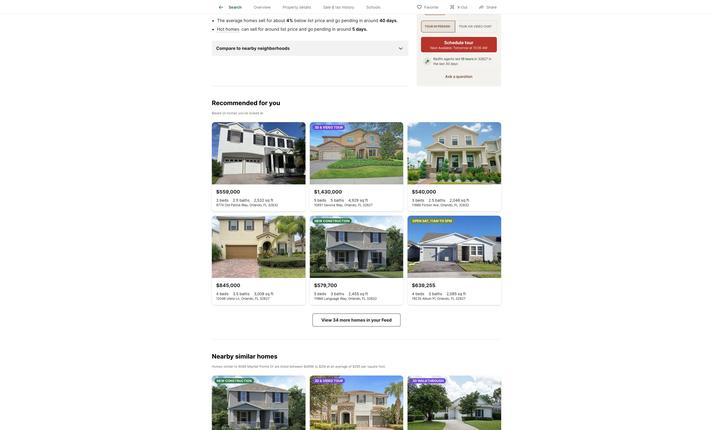 Task type: describe. For each thing, give the bounding box(es) containing it.
baths for $540,000
[[436, 198, 446, 203]]

more
[[340, 318, 351, 324]]

view 34 more homes in your feed
[[322, 318, 392, 324]]

Thursday button
[[425, 0, 447, 15]]

favorite
[[425, 5, 439, 9]]

on
[[223, 111, 226, 115]]

tour via video chat
[[459, 25, 492, 29]]

11886
[[412, 204, 421, 208]]

x-
[[458, 5, 462, 9]]

baths for $559,000
[[240, 198, 250, 203]]

way, for $579,700
[[340, 297, 348, 301]]

based on homes you've looked at.
[[212, 111, 264, 115]]

orlando, for $579,700
[[349, 297, 362, 301]]

34
[[333, 318, 339, 324]]

$579,700
[[314, 283, 337, 289]]

$1,430,000
[[314, 189, 342, 195]]

3 up language
[[331, 292, 333, 297]]

tour in person
[[425, 25, 451, 29]]

$639,255
[[412, 283, 436, 289]]

recommended
[[212, 100, 258, 107]]

32827 for $1,430,000
[[363, 204, 373, 208]]

schedule tour next available: tomorrow at 10:00 am
[[431, 40, 488, 50]]

chat
[[484, 25, 492, 29]]

32832 for $540,000
[[460, 204, 470, 208]]

schedule
[[445, 40, 464, 45]]

offers
[[235, 9, 247, 15]]

tour for tour in person
[[425, 25, 434, 29]]

3d inside 3d walkthrough button
[[413, 380, 417, 384]]

2.5 for $540,000
[[429, 198, 435, 203]]

5 beds for $579,700
[[314, 292, 327, 297]]

Friday button
[[449, 0, 470, 15]]

led
[[456, 57, 461, 61]]

share button
[[475, 1, 502, 12]]

between
[[290, 365, 303, 369]]

open
[[413, 219, 422, 224]]

sell for can
[[250, 27, 257, 32]]

10851
[[314, 204, 323, 208]]

fl for $1,430,000
[[359, 204, 362, 208]]

person
[[438, 25, 451, 29]]

can
[[242, 27, 249, 32]]

9086
[[239, 365, 247, 369]]

way, right patina
[[242, 204, 249, 208]]

2,455
[[349, 292, 359, 297]]

1 vertical spatial list
[[281, 27, 287, 32]]

sale & tax history
[[324, 5, 355, 10]]

tour
[[465, 40, 474, 45]]

compare to nearby neighborhoods
[[216, 46, 290, 51]]

tour for tour via video chat
[[459, 25, 468, 29]]

below
[[295, 18, 307, 23]]

recommended for you
[[212, 100, 281, 107]]

1 vertical spatial are
[[275, 365, 280, 369]]

9774
[[216, 204, 224, 208]]

an
[[331, 365, 335, 369]]

2.5 for $559,000
[[233, 198, 239, 203]]

2 horizontal spatial around
[[364, 18, 379, 23]]

nearby
[[242, 46, 257, 51]]

previous image
[[419, 0, 428, 8]]

ask a question
[[446, 74, 473, 79]]

3,008 sq ft
[[254, 292, 274, 297]]

32827 for $845,000
[[260, 297, 270, 301]]

ft for $559,000
[[271, 198, 274, 203]]

fl for $845,000
[[255, 297, 259, 301]]

$489k
[[304, 365, 314, 369]]

19235
[[412, 297, 422, 301]]

a
[[454, 74, 456, 79]]

of
[[349, 365, 352, 369]]

you've
[[238, 111, 248, 115]]

photo of 11982 language way, orlando, fl 32832 image
[[212, 376, 306, 431]]

details
[[300, 5, 311, 10]]

language
[[324, 297, 340, 301]]

0 vertical spatial and
[[327, 18, 334, 23]]

ft for $639,255
[[464, 292, 466, 297]]

5 up 10851
[[314, 198, 317, 203]]

4 beds for $845,000
[[216, 292, 229, 297]]

redfin
[[434, 57, 444, 61]]

fl down the "2,532 sq ft"
[[264, 204, 267, 208]]

to left the "9086"
[[235, 365, 238, 369]]

new construction for photo of 11982 language way, orlando, fl 32832
[[217, 380, 252, 384]]

3 up 11886
[[412, 198, 415, 203]]

fl for $540,000
[[455, 204, 459, 208]]

allium
[[423, 297, 432, 301]]

baths for $579,700
[[334, 292, 345, 297]]

tax
[[336, 5, 341, 10]]

video for recommended for you
[[323, 126, 333, 130]]

saturday
[[474, 9, 489, 13]]

3.5
[[233, 292, 239, 297]]

sq for $1,430,000
[[360, 198, 364, 203]]

out
[[462, 5, 468, 9]]

overview
[[254, 5, 271, 10]]

1 vertical spatial price
[[288, 27, 298, 32]]

open sat, 11am to 5pm
[[413, 219, 452, 224]]

for for about
[[267, 18, 272, 23]]

ln,
[[236, 297, 241, 301]]

photo of 10851 savona way, orlando, fl 32827 image
[[310, 122, 404, 185]]

similar for homes
[[224, 365, 234, 369]]

overview tab
[[248, 1, 277, 14]]

old
[[225, 204, 230, 208]]

3,008
[[254, 292, 265, 297]]

patina
[[231, 204, 241, 208]]

available:
[[439, 46, 453, 50]]

baths for $639,255
[[433, 292, 443, 297]]

0 horizontal spatial days.
[[356, 27, 368, 32]]

Saturday button
[[473, 0, 494, 15]]

4 for $845,000
[[216, 292, 219, 297]]

new for photo of 11982 language way, orlando, fl 32832
[[217, 380, 225, 384]]

days
[[451, 62, 459, 66]]

in inside in the last 30 days
[[489, 57, 492, 61]]

homes
[[212, 365, 223, 369]]

1 horizontal spatial go
[[335, 18, 341, 23]]

photo of 12046 uleta ln, orlando, fl 32827 image
[[212, 216, 306, 279]]

foot.
[[379, 365, 386, 369]]

$2m
[[319, 365, 326, 369]]

3 baths for $579,700
[[331, 292, 345, 297]]

the
[[434, 62, 439, 66]]

search
[[229, 5, 242, 10]]

tour for recommended for you
[[334, 126, 343, 130]]

construction for 'photo of 11966 language way, orlando, fl 32832'
[[323, 219, 350, 224]]

sq for $639,255
[[458, 292, 463, 297]]

list box containing tour in person
[[422, 21, 497, 33]]

1 vertical spatial and
[[299, 27, 307, 32]]

to
[[440, 219, 444, 224]]

beds for $1,430,000
[[318, 198, 327, 203]]

friday
[[451, 9, 460, 13]]

$559,000
[[216, 189, 240, 195]]

ave,
[[434, 204, 440, 208]]

uleta
[[227, 297, 235, 301]]

the average homes sell for about 4% below list price and go pending in around 40 days.
[[217, 18, 398, 23]]

tab list containing search
[[212, 0, 391, 14]]

0 horizontal spatial around
[[265, 27, 280, 32]]

5 baths
[[331, 198, 344, 203]]

3d walkthrough
[[413, 380, 444, 384]]

schools
[[367, 5, 381, 10]]

sell for homes
[[259, 18, 266, 23]]

x-out button
[[446, 1, 473, 12]]

homes for on
[[227, 111, 238, 115]]

3 beds for $559,000
[[216, 198, 229, 203]]

via
[[469, 25, 473, 29]]

mayfair
[[248, 365, 259, 369]]

3 up allium
[[429, 292, 432, 297]]

orlando, for $639,255
[[438, 297, 451, 301]]

10:00
[[474, 46, 482, 50]]

view
[[322, 318, 332, 324]]

1 horizontal spatial average
[[336, 365, 348, 369]]

photo of 11886 fiction ave, orlando, fl 32832 image
[[408, 122, 502, 185]]

new construction button
[[212, 376, 306, 431]]

based
[[212, 111, 222, 115]]

homes inside button
[[352, 318, 366, 324]]

am
[[483, 46, 488, 50]]

photo of 11993 autumn fern ln, orlando, fl 32827 image
[[310, 376, 404, 431]]

the
[[217, 18, 225, 23]]

32827 for $639,255
[[456, 297, 466, 301]]

per
[[362, 365, 367, 369]]

multiple offers are rare.
[[217, 9, 265, 15]]

3 up 9774
[[216, 198, 219, 203]]



Task type: vqa. For each thing, say whether or not it's contained in the screenshot.


Task type: locate. For each thing, give the bounding box(es) containing it.
5 up savona
[[331, 198, 333, 203]]

1 2.5 from the left
[[233, 198, 239, 203]]

0 horizontal spatial price
[[288, 27, 298, 32]]

3d inside 3d & video tour button
[[315, 380, 319, 384]]

4 up 12046
[[216, 292, 219, 297]]

3 beds for $540,000
[[412, 198, 425, 203]]

similar up the "9086"
[[235, 353, 256, 361]]

construction down savona
[[323, 219, 350, 224]]

way, right language
[[340, 297, 348, 301]]

fl
[[264, 204, 267, 208], [359, 204, 362, 208], [455, 204, 459, 208], [255, 297, 259, 301], [363, 297, 366, 301], [452, 297, 455, 301]]

0 horizontal spatial go
[[308, 27, 313, 32]]

beds for $559,000
[[220, 198, 229, 203]]

for up the "at."
[[259, 100, 268, 107]]

next
[[431, 46, 438, 50]]

fl for $639,255
[[452, 297, 455, 301]]

1 horizontal spatial 2.5 baths
[[429, 198, 446, 203]]

next image
[[491, 0, 500, 8]]

baths up 10851 savona way, orlando, fl 32827 in the top of the page
[[334, 198, 344, 203]]

2 3 baths from the left
[[429, 292, 443, 297]]

32827 down the 3,008 sq ft
[[260, 297, 270, 301]]

and down below
[[299, 27, 307, 32]]

5 beds for $1,430,000
[[314, 198, 327, 203]]

5
[[353, 27, 355, 32], [314, 198, 317, 203], [331, 198, 333, 203], [314, 292, 317, 297]]

in
[[360, 18, 363, 23], [434, 25, 438, 29], [332, 27, 336, 32], [475, 57, 478, 61], [489, 57, 492, 61], [367, 318, 371, 324]]

video
[[474, 25, 483, 29]]

1 horizontal spatial price
[[315, 18, 325, 23]]

redfin agents led 10 tours in 32827
[[434, 57, 489, 61]]

32832 down 2,046 sq ft
[[460, 204, 470, 208]]

3.5 baths
[[233, 292, 250, 297]]

square
[[368, 365, 378, 369]]

2,532 sq ft
[[254, 198, 274, 203]]

$845,000
[[216, 283, 241, 289]]

construction down the "9086"
[[225, 380, 252, 384]]

2 4 beds from the left
[[412, 292, 425, 297]]

orlando, down 2,532
[[250, 204, 263, 208]]

2 horizontal spatial 32832
[[460, 204, 470, 208]]

dr
[[270, 365, 274, 369]]

2 2.5 from the left
[[429, 198, 435, 203]]

ft for $540,000
[[467, 198, 470, 203]]

last
[[440, 62, 445, 66]]

1 horizontal spatial 3 baths
[[429, 292, 443, 297]]

1 vertical spatial video
[[323, 380, 333, 384]]

4,929
[[349, 198, 359, 203]]

2.5 up fiction
[[429, 198, 435, 203]]

fl for $579,700
[[363, 297, 366, 301]]

1 horizontal spatial construction
[[323, 219, 350, 224]]

2 2.5 baths from the left
[[429, 198, 446, 203]]

tour inside button
[[334, 380, 343, 384]]

2 tour from the top
[[334, 380, 343, 384]]

fl down '2,085'
[[452, 297, 455, 301]]

fl down 2,455 sq ft
[[363, 297, 366, 301]]

view 34 more homes in your feed button
[[313, 314, 401, 327]]

0 horizontal spatial new
[[217, 380, 225, 384]]

construction inside button
[[225, 380, 252, 384]]

2.5 baths
[[233, 198, 250, 203], [429, 198, 446, 203]]

1 vertical spatial for
[[258, 27, 264, 32]]

homes similar to 9086 mayfair pointe dr are listed between $489k to $2m at an average of $285 per square foot.
[[212, 365, 386, 369]]

32827 down am
[[479, 57, 489, 61]]

way, down 5 baths
[[336, 204, 344, 208]]

compare
[[216, 46, 236, 51]]

baths for $845,000
[[240, 292, 250, 297]]

baths up 11886 fiction ave, orlando, fl 32832
[[436, 198, 446, 203]]

2.5 up patina
[[233, 198, 239, 203]]

beds up '19235'
[[416, 292, 425, 297]]

4 beds up '19235'
[[412, 292, 425, 297]]

ft right 3,008
[[271, 292, 274, 297]]

0 vertical spatial construction
[[323, 219, 350, 224]]

baths up 19235 allium pl, orlando, fl 32827
[[433, 292, 443, 297]]

0 vertical spatial 5 beds
[[314, 198, 327, 203]]

0 vertical spatial pending
[[342, 18, 358, 23]]

and
[[327, 18, 334, 23], [299, 27, 307, 32]]

sale & tax history tab
[[317, 1, 361, 14]]

list right below
[[308, 18, 314, 23]]

pointe
[[260, 365, 269, 369]]

32827
[[479, 57, 489, 61], [363, 204, 373, 208], [260, 297, 270, 301], [456, 297, 466, 301]]

photo of 9648 bryanston dr, orlando, fl 32827 image
[[408, 376, 502, 431]]

2 tour from the left
[[459, 25, 468, 29]]

days. right 40
[[387, 18, 398, 23]]

are left rare.
[[248, 9, 254, 15]]

to left nearby
[[237, 46, 241, 51]]

3 beds up 11886
[[412, 198, 425, 203]]

tour left person
[[425, 25, 434, 29]]

2 5 beds from the top
[[314, 292, 327, 297]]

1 horizontal spatial similar
[[235, 353, 256, 361]]

2,085
[[447, 292, 457, 297]]

ft for $1,430,000
[[366, 198, 368, 203]]

1 vertical spatial 5 beds
[[314, 292, 327, 297]]

new inside button
[[217, 380, 225, 384]]

ft right 2,455
[[366, 292, 368, 297]]

1 vertical spatial similar
[[224, 365, 234, 369]]

0 vertical spatial sell
[[259, 18, 266, 23]]

ft right 2,532
[[271, 198, 274, 203]]

homes right on
[[227, 111, 238, 115]]

1 vertical spatial tour
[[334, 380, 343, 384]]

0 horizontal spatial average
[[226, 18, 243, 23]]

0 vertical spatial days.
[[387, 18, 398, 23]]

2.5 baths up ave, on the right of the page
[[429, 198, 446, 203]]

orlando,
[[250, 204, 263, 208], [345, 204, 358, 208], [441, 204, 454, 208], [241, 297, 254, 301], [349, 297, 362, 301], [438, 297, 451, 301]]

fl down 4,929 sq ft
[[359, 204, 362, 208]]

1 horizontal spatial days.
[[387, 18, 398, 23]]

1 tour from the top
[[334, 126, 343, 130]]

1 horizontal spatial 4
[[412, 292, 415, 297]]

0 vertical spatial go
[[335, 18, 341, 23]]

4%
[[287, 18, 293, 23]]

new for 'photo of 11966 language way, orlando, fl 32832'
[[315, 219, 323, 224]]

similar right homes
[[224, 365, 234, 369]]

0 horizontal spatial at
[[327, 365, 330, 369]]

3 baths for $639,255
[[429, 292, 443, 297]]

ft right 2,046
[[467, 198, 470, 203]]

beds up 11886
[[416, 198, 425, 203]]

0 horizontal spatial and
[[299, 27, 307, 32]]

3d for recommended for you
[[315, 126, 319, 130]]

5 beds up 11966
[[314, 292, 327, 297]]

and down sale
[[327, 18, 334, 23]]

0 vertical spatial 3d & video tour
[[315, 126, 343, 130]]

0 horizontal spatial pending
[[315, 27, 331, 32]]

0 horizontal spatial 2.5 baths
[[233, 198, 250, 203]]

similar
[[235, 353, 256, 361], [224, 365, 234, 369]]

1 vertical spatial go
[[308, 27, 313, 32]]

photo of 11966 language way, orlando, fl 32832 image
[[310, 216, 404, 279]]

orlando, for $540,000
[[441, 204, 454, 208]]

search link
[[218, 4, 242, 11]]

ft for $579,700
[[366, 292, 368, 297]]

$285
[[353, 365, 361, 369]]

way,
[[242, 204, 249, 208], [336, 204, 344, 208], [340, 297, 348, 301]]

1 vertical spatial construction
[[225, 380, 252, 384]]

tours
[[466, 57, 474, 61]]

homes for average
[[244, 18, 258, 23]]

beds up 10851
[[318, 198, 327, 203]]

1 horizontal spatial new
[[315, 219, 323, 224]]

3d walkthrough button
[[408, 376, 502, 431]]

beds for $579,700
[[318, 292, 327, 297]]

1 horizontal spatial tour
[[459, 25, 468, 29]]

tour left via
[[459, 25, 468, 29]]

2.5
[[233, 198, 239, 203], [429, 198, 435, 203]]

orlando, down 3.5 baths
[[241, 297, 254, 301]]

2 video from the top
[[323, 380, 333, 384]]

32827 down 4,929 sq ft
[[363, 204, 373, 208]]

question
[[457, 74, 473, 79]]

3d & video tour for recommended for you
[[315, 126, 343, 130]]

price
[[315, 18, 325, 23], [288, 27, 298, 32]]

orlando, down 2,455
[[349, 297, 362, 301]]

1 2.5 baths from the left
[[233, 198, 250, 203]]

orlando, for $1,430,000
[[345, 204, 358, 208]]

1 horizontal spatial around
[[337, 27, 351, 32]]

0 horizontal spatial new construction
[[217, 380, 252, 384]]

1 horizontal spatial 32832
[[367, 297, 377, 301]]

1 horizontal spatial 4 beds
[[412, 292, 425, 297]]

fl down 2,046
[[455, 204, 459, 208]]

homes for similar
[[257, 353, 278, 361]]

1 horizontal spatial pending
[[342, 18, 358, 23]]

1 horizontal spatial sell
[[259, 18, 266, 23]]

& inside button
[[320, 380, 322, 384]]

tour for nearby similar homes
[[334, 380, 343, 384]]

0 vertical spatial tour
[[334, 126, 343, 130]]

ft right the 4,929
[[366, 198, 368, 203]]

1 vertical spatial sell
[[250, 27, 257, 32]]

4 beds up 12046
[[216, 292, 229, 297]]

orlando, down the 4,929
[[345, 204, 358, 208]]

feed
[[382, 318, 392, 324]]

1 horizontal spatial 2.5
[[429, 198, 435, 203]]

schools tab
[[361, 1, 387, 14]]

2 3 beds from the left
[[412, 198, 425, 203]]

sq for $559,000
[[266, 198, 270, 203]]

around down history
[[337, 27, 351, 32]]

in the last 30 days
[[434, 57, 492, 66]]

0 horizontal spatial list
[[281, 27, 287, 32]]

&
[[332, 5, 335, 10], [320, 126, 322, 130], [320, 380, 322, 384]]

new down homes
[[217, 380, 225, 384]]

history
[[342, 5, 355, 10]]

new construction down the "9086"
[[217, 380, 252, 384]]

average left of
[[336, 365, 348, 369]]

0 horizontal spatial 3 baths
[[331, 292, 345, 297]]

compare to nearby neighborhoods button
[[216, 41, 404, 56]]

5 up 11966
[[314, 292, 317, 297]]

pending down the average homes sell for about 4% below list price and go pending in around 40 days.
[[315, 27, 331, 32]]

11886 fiction ave, orlando, fl 32832
[[412, 204, 470, 208]]

sell right can
[[250, 27, 257, 32]]

looked
[[249, 111, 259, 115]]

2.5 baths up patina
[[233, 198, 250, 203]]

10851 savona way, orlando, fl 32827
[[314, 204, 373, 208]]

1 horizontal spatial new construction
[[315, 219, 350, 224]]

& inside tab
[[332, 5, 335, 10]]

ask a question link
[[446, 74, 473, 79]]

3d for nearby similar homes
[[315, 380, 319, 384]]

0 horizontal spatial 32832
[[268, 204, 278, 208]]

for for around
[[258, 27, 264, 32]]

pending
[[342, 18, 358, 23], [315, 27, 331, 32]]

9774 old patina way, orlando, fl 32832
[[216, 204, 278, 208]]

sq right 3,008
[[266, 292, 270, 297]]

similar for nearby
[[235, 353, 256, 361]]

1 vertical spatial average
[[336, 365, 348, 369]]

way, for $1,430,000
[[336, 204, 344, 208]]

go down the average homes sell for about 4% below list price and go pending in around 40 days.
[[308, 27, 313, 32]]

0 horizontal spatial similar
[[224, 365, 234, 369]]

0 horizontal spatial 4
[[216, 292, 219, 297]]

pending down history
[[342, 18, 358, 23]]

sale
[[324, 5, 331, 10]]

new construction inside button
[[217, 380, 252, 384]]

beds for $540,000
[[416, 198, 425, 203]]

5 down history
[[353, 27, 355, 32]]

3d & video tour for nearby similar homes
[[315, 380, 343, 384]]

3 beds
[[216, 198, 229, 203], [412, 198, 425, 203]]

sq for $845,000
[[266, 292, 270, 297]]

price down 4%
[[288, 27, 298, 32]]

to left "$2m"
[[315, 365, 318, 369]]

1 4 from the left
[[216, 292, 219, 297]]

homes right hot
[[226, 27, 239, 32]]

sq right 2,046
[[462, 198, 466, 203]]

2.5 baths for $559,000
[[233, 198, 250, 203]]

0 vertical spatial new
[[315, 219, 323, 224]]

1 vertical spatial new construction
[[217, 380, 252, 384]]

& for nearby similar homes
[[320, 380, 322, 384]]

sat,
[[423, 219, 430, 224]]

are right dr
[[275, 365, 280, 369]]

1 horizontal spatial 3 beds
[[412, 198, 425, 203]]

beds for $639,255
[[416, 292, 425, 297]]

0 vertical spatial &
[[332, 5, 335, 10]]

x-out
[[458, 5, 468, 9]]

sell down rare.
[[259, 18, 266, 23]]

baths up 9774 old patina way, orlando, fl 32832
[[240, 198, 250, 203]]

2 4 from the left
[[412, 292, 415, 297]]

go down sale & tax history tab
[[335, 18, 341, 23]]

days. down schools tab
[[356, 27, 368, 32]]

2 vertical spatial for
[[259, 100, 268, 107]]

to inside dropdown button
[[237, 46, 241, 51]]

1 vertical spatial pending
[[315, 27, 331, 32]]

1 vertical spatial 3d & video tour
[[315, 380, 343, 384]]

10
[[461, 57, 465, 61]]

5 beds up 10851
[[314, 198, 327, 203]]

baths for $1,430,000
[[334, 198, 344, 203]]

new construction
[[315, 219, 350, 224], [217, 380, 252, 384]]

about
[[274, 18, 285, 23]]

hot
[[217, 27, 225, 32]]

0 horizontal spatial construction
[[225, 380, 252, 384]]

1 video from the top
[[323, 126, 333, 130]]

nearby similar homes
[[212, 353, 278, 361]]

2 vertical spatial &
[[320, 380, 322, 384]]

0 vertical spatial new construction
[[315, 219, 350, 224]]

1 vertical spatial days.
[[356, 27, 368, 32]]

new construction for 'photo of 11966 language way, orlando, fl 32832'
[[315, 219, 350, 224]]

beds up old
[[220, 198, 229, 203]]

price down sale
[[315, 18, 325, 23]]

11966
[[314, 297, 323, 301]]

0 horizontal spatial 2.5
[[233, 198, 239, 203]]

0 horizontal spatial 3 beds
[[216, 198, 229, 203]]

homes right 'more'
[[352, 318, 366, 324]]

32832 down the "2,532 sq ft"
[[268, 204, 278, 208]]

orlando, for $845,000
[[241, 297, 254, 301]]

baths up the 12046 uleta ln, orlando, fl 32827 at left bottom
[[240, 292, 250, 297]]

0 vertical spatial similar
[[235, 353, 256, 361]]

1 vertical spatial at
[[327, 365, 330, 369]]

0 vertical spatial at
[[470, 46, 473, 50]]

30
[[446, 62, 450, 66]]

0 horizontal spatial 4 beds
[[216, 292, 229, 297]]

video for nearby similar homes
[[323, 380, 333, 384]]

1 3 baths from the left
[[331, 292, 345, 297]]

beds for $845,000
[[220, 292, 229, 297]]

1 vertical spatial new
[[217, 380, 225, 384]]

2,046 sq ft
[[450, 198, 470, 203]]

ft
[[271, 198, 274, 203], [366, 198, 368, 203], [467, 198, 470, 203], [271, 292, 274, 297], [366, 292, 368, 297], [464, 292, 466, 297]]

orlando, down 2,046
[[441, 204, 454, 208]]

sq right '2,085'
[[458, 292, 463, 297]]

32832 down 2,455 sq ft
[[367, 297, 377, 301]]

2.5 baths for $540,000
[[429, 198, 446, 203]]

orlando, right the pl,
[[438, 297, 451, 301]]

property details tab
[[277, 1, 317, 14]]

ft for $845,000
[[271, 292, 274, 297]]

nearby
[[212, 353, 234, 361]]

1 3 beds from the left
[[216, 198, 229, 203]]

4 beds for $639,255
[[412, 292, 425, 297]]

3d & video tour inside 3d & video tour button
[[315, 380, 343, 384]]

photo of 9774 old patina way, orlando, fl 32832 image
[[212, 122, 306, 185]]

1 horizontal spatial list
[[308, 18, 314, 23]]

your
[[372, 318, 381, 324]]

photo of 19235 allium pl, orlando, fl 32827 image
[[408, 216, 502, 279]]

homes up the pointe
[[257, 353, 278, 361]]

video inside button
[[323, 380, 333, 384]]

property
[[283, 5, 299, 10]]

sq for $579,700
[[360, 292, 365, 297]]

in inside view 34 more homes in your feed button
[[367, 318, 371, 324]]

list box
[[422, 21, 497, 33]]

average down 'offers'
[[226, 18, 243, 23]]

rare.
[[256, 9, 265, 15]]

1 5 beds from the top
[[314, 198, 327, 203]]

construction for photo of 11982 language way, orlando, fl 32832
[[225, 380, 252, 384]]

5 beds
[[314, 198, 327, 203], [314, 292, 327, 297]]

0 vertical spatial price
[[315, 18, 325, 23]]

multiple
[[217, 9, 233, 15]]

1 vertical spatial &
[[320, 126, 322, 130]]

1 tour from the left
[[425, 25, 434, 29]]

3
[[216, 198, 219, 203], [412, 198, 415, 203], [331, 292, 333, 297], [429, 292, 432, 297]]

3 baths up language
[[331, 292, 345, 297]]

0 horizontal spatial sell
[[250, 27, 257, 32]]

go
[[335, 18, 341, 23], [308, 27, 313, 32]]

at down tour
[[470, 46, 473, 50]]

1 3d & video tour from the top
[[315, 126, 343, 130]]

3 baths up the pl,
[[429, 292, 443, 297]]

32832 for $579,700
[[367, 297, 377, 301]]

32827 down 2,085 sq ft
[[456, 297, 466, 301]]

0 vertical spatial video
[[323, 126, 333, 130]]

sq for $540,000
[[462, 198, 466, 203]]

0 horizontal spatial tour
[[425, 25, 434, 29]]

fl down 3,008
[[255, 297, 259, 301]]

11966 language way, orlando, fl 32832
[[314, 297, 377, 301]]

for right can
[[258, 27, 264, 32]]

0 vertical spatial list
[[308, 18, 314, 23]]

11am
[[431, 219, 439, 224]]

0 vertical spatial for
[[267, 18, 272, 23]]

0 vertical spatial average
[[226, 18, 243, 23]]

new construction down savona
[[315, 219, 350, 224]]

1 4 beds from the left
[[216, 292, 229, 297]]

beds up 12046
[[220, 292, 229, 297]]

around left 40
[[364, 18, 379, 23]]

tab list
[[212, 0, 391, 14]]

1 horizontal spatial at
[[470, 46, 473, 50]]

4 up '19235'
[[412, 292, 415, 297]]

0 horizontal spatial are
[[248, 9, 254, 15]]

& for recommended for you
[[320, 126, 322, 130]]

sq
[[266, 198, 270, 203], [360, 198, 364, 203], [462, 198, 466, 203], [266, 292, 270, 297], [360, 292, 365, 297], [458, 292, 463, 297]]

sq right the 4,929
[[360, 198, 364, 203]]

beds
[[220, 198, 229, 203], [318, 198, 327, 203], [416, 198, 425, 203], [220, 292, 229, 297], [318, 292, 327, 297], [416, 292, 425, 297]]

baths
[[240, 198, 250, 203], [334, 198, 344, 203], [436, 198, 446, 203], [240, 292, 250, 297], [334, 292, 345, 297], [433, 292, 443, 297]]

4 for $639,255
[[412, 292, 415, 297]]

1 horizontal spatial are
[[275, 365, 280, 369]]

at inside schedule tour next available: tomorrow at 10:00 am
[[470, 46, 473, 50]]

2,085 sq ft
[[447, 292, 466, 297]]

favorite button
[[413, 1, 443, 12]]

2 3d & video tour from the top
[[315, 380, 343, 384]]

1 horizontal spatial and
[[327, 18, 334, 23]]

list down about
[[281, 27, 287, 32]]

0 vertical spatial are
[[248, 9, 254, 15]]



